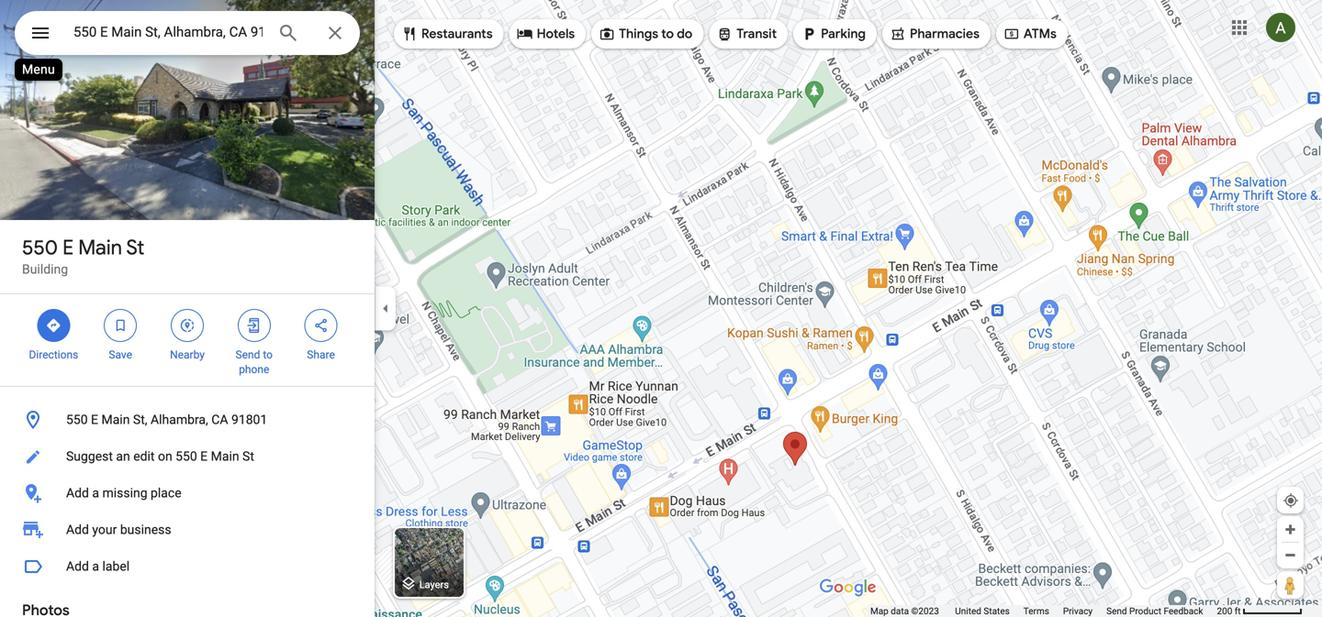Task type: describe. For each thing, give the bounding box(es) containing it.
main inside suggest an edit on 550 e main st button
[[211, 449, 239, 465]]


[[801, 24, 817, 44]]


[[401, 24, 418, 44]]

label
[[102, 560, 130, 575]]

add for add a missing place
[[66, 486, 89, 501]]

missing
[[102, 486, 147, 501]]

send to phone
[[236, 349, 273, 376]]

layers
[[419, 580, 449, 591]]

directions
[[29, 349, 78, 362]]

google account: angela cha  
(angela.cha@adept.ai) image
[[1266, 13, 1296, 42]]

550 e main st building
[[22, 235, 144, 277]]

pharmacies
[[910, 26, 980, 42]]

do
[[677, 26, 693, 42]]

united
[[955, 606, 982, 618]]


[[112, 316, 129, 336]]

add a label
[[66, 560, 130, 575]]


[[890, 24, 906, 44]]

your
[[92, 523, 117, 538]]


[[29, 20, 51, 46]]

nearby
[[170, 349, 205, 362]]

 restaurants
[[401, 24, 493, 44]]

main for st
[[78, 235, 122, 261]]

 things to do
[[599, 24, 693, 44]]

on
[[158, 449, 172, 465]]


[[716, 24, 733, 44]]

91801
[[231, 413, 267, 428]]

feedback
[[1164, 606, 1203, 618]]

terms
[[1024, 606, 1049, 618]]

map data ©2023
[[870, 606, 941, 618]]

send for send to phone
[[236, 349, 260, 362]]

suggest an edit on 550 e main st
[[66, 449, 254, 465]]

actions for 550 e main st region
[[0, 295, 375, 387]]

200
[[1217, 606, 1233, 618]]


[[599, 24, 615, 44]]

 search field
[[15, 11, 360, 59]]

footer inside "google maps" element
[[870, 606, 1217, 618]]

 transit
[[716, 24, 777, 44]]

map
[[870, 606, 889, 618]]

add a missing place
[[66, 486, 181, 501]]

add your business
[[66, 523, 171, 538]]

zoom in image
[[1284, 523, 1297, 537]]

to inside send to phone
[[263, 349, 273, 362]]

to inside  things to do
[[661, 26, 674, 42]]


[[313, 316, 329, 336]]

hotels
[[537, 26, 575, 42]]

 parking
[[801, 24, 866, 44]]

product
[[1129, 606, 1162, 618]]

none field inside 550 e main st, alhambra, ca 91801 field
[[73, 21, 263, 43]]

 pharmacies
[[890, 24, 980, 44]]

an
[[116, 449, 130, 465]]

phone
[[239, 364, 269, 376]]

550 e main st, alhambra, ca 91801
[[66, 413, 267, 428]]

suggest an edit on 550 e main st button
[[0, 439, 375, 476]]

add a label button
[[0, 549, 375, 586]]

ft
[[1235, 606, 1241, 618]]


[[179, 316, 196, 336]]

show your location image
[[1283, 493, 1299, 510]]


[[517, 24, 533, 44]]

collapse side panel image
[[376, 299, 396, 319]]

zoom out image
[[1284, 549, 1297, 563]]



Task type: vqa. For each thing, say whether or not it's contained in the screenshot.


Task type: locate. For each thing, give the bounding box(es) containing it.
 atms
[[1004, 24, 1057, 44]]

0 vertical spatial a
[[92, 486, 99, 501]]

st,
[[133, 413, 147, 428]]

1 horizontal spatial 550
[[66, 413, 88, 428]]

e
[[62, 235, 74, 261], [91, 413, 98, 428], [200, 449, 208, 465]]

1 add from the top
[[66, 486, 89, 501]]

a left label
[[92, 560, 99, 575]]

united states
[[955, 606, 1010, 618]]

a left "missing"
[[92, 486, 99, 501]]

200 ft button
[[1217, 606, 1303, 618]]

2 vertical spatial add
[[66, 560, 89, 575]]

add for add your business
[[66, 523, 89, 538]]

save
[[109, 349, 132, 362]]

2 add from the top
[[66, 523, 89, 538]]

send inside send to phone
[[236, 349, 260, 362]]

0 horizontal spatial to
[[263, 349, 273, 362]]

1 vertical spatial a
[[92, 560, 99, 575]]

send product feedback
[[1107, 606, 1203, 618]]

3 add from the top
[[66, 560, 89, 575]]

main left st,
[[101, 413, 130, 428]]

send left the product
[[1107, 606, 1127, 618]]

main inside 550 e main st building
[[78, 235, 122, 261]]

send product feedback button
[[1107, 606, 1203, 618]]

place
[[151, 486, 181, 501]]

550 E Main St, Alhambra, CA 91801 field
[[15, 11, 360, 55]]

0 horizontal spatial st
[[126, 235, 144, 261]]

0 vertical spatial st
[[126, 235, 144, 261]]

st down 91801
[[242, 449, 254, 465]]

e for st,
[[91, 413, 98, 428]]

st inside button
[[242, 449, 254, 465]]

business
[[120, 523, 171, 538]]

1 horizontal spatial e
[[91, 413, 98, 428]]

1 horizontal spatial to
[[661, 26, 674, 42]]

1 vertical spatial send
[[1107, 606, 1127, 618]]

send up phone
[[236, 349, 260, 362]]

ca
[[211, 413, 228, 428]]

add left 'your'
[[66, 523, 89, 538]]

0 vertical spatial to
[[661, 26, 674, 42]]

building
[[22, 262, 68, 277]]

restaurants
[[421, 26, 493, 42]]

1 vertical spatial st
[[242, 449, 254, 465]]

0 horizontal spatial e
[[62, 235, 74, 261]]

550
[[22, 235, 58, 261], [66, 413, 88, 428], [176, 449, 197, 465]]

send for send product feedback
[[1107, 606, 1127, 618]]

2 vertical spatial e
[[200, 449, 208, 465]]

st inside 550 e main st building
[[126, 235, 144, 261]]

to up phone
[[263, 349, 273, 362]]

st up 
[[126, 235, 144, 261]]

0 vertical spatial send
[[236, 349, 260, 362]]

footer
[[870, 606, 1217, 618]]

None field
[[73, 21, 263, 43]]

0 horizontal spatial 550
[[22, 235, 58, 261]]

parking
[[821, 26, 866, 42]]

e up suggest
[[91, 413, 98, 428]]

data
[[891, 606, 909, 618]]

a inside button
[[92, 560, 99, 575]]

united states button
[[955, 606, 1010, 618]]

privacy button
[[1063, 606, 1093, 618]]

550 right on
[[176, 449, 197, 465]]

add left label
[[66, 560, 89, 575]]

2 vertical spatial main
[[211, 449, 239, 465]]

add for add a label
[[66, 560, 89, 575]]

add your business link
[[0, 512, 375, 549]]

add
[[66, 486, 89, 501], [66, 523, 89, 538], [66, 560, 89, 575]]

things
[[619, 26, 658, 42]]

a for label
[[92, 560, 99, 575]]

1 vertical spatial 550
[[66, 413, 88, 428]]

©2023
[[911, 606, 939, 618]]

share
[[307, 349, 335, 362]]

atms
[[1024, 26, 1057, 42]]

google maps element
[[0, 0, 1322, 618]]

add inside button
[[66, 486, 89, 501]]

main for st,
[[101, 413, 130, 428]]

550 for st,
[[66, 413, 88, 428]]

terms button
[[1024, 606, 1049, 618]]

edit
[[133, 449, 155, 465]]

200 ft
[[1217, 606, 1241, 618]]

send
[[236, 349, 260, 362], [1107, 606, 1127, 618]]

0 vertical spatial 550
[[22, 235, 58, 261]]

a inside button
[[92, 486, 99, 501]]


[[246, 316, 262, 336]]

main up 
[[78, 235, 122, 261]]

e right on
[[200, 449, 208, 465]]

1 a from the top
[[92, 486, 99, 501]]

550 e main st main content
[[0, 0, 375, 618]]

main down ca
[[211, 449, 239, 465]]

main
[[78, 235, 122, 261], [101, 413, 130, 428], [211, 449, 239, 465]]

 button
[[15, 11, 66, 59]]

1 horizontal spatial send
[[1107, 606, 1127, 618]]

st
[[126, 235, 144, 261], [242, 449, 254, 465]]

0 vertical spatial add
[[66, 486, 89, 501]]

add down suggest
[[66, 486, 89, 501]]

to left do
[[661, 26, 674, 42]]

1 vertical spatial to
[[263, 349, 273, 362]]

show street view coverage image
[[1277, 572, 1304, 600]]

add inside button
[[66, 560, 89, 575]]

550 for st
[[22, 235, 58, 261]]

e inside 550 e main st building
[[62, 235, 74, 261]]

0 vertical spatial e
[[62, 235, 74, 261]]

2 horizontal spatial 550
[[176, 449, 197, 465]]

privacy
[[1063, 606, 1093, 618]]

1 horizontal spatial st
[[242, 449, 254, 465]]

main inside 550 e main st, alhambra, ca 91801 button
[[101, 413, 130, 428]]

transit
[[737, 26, 777, 42]]

550 up suggest
[[66, 413, 88, 428]]

1 vertical spatial e
[[91, 413, 98, 428]]

alhambra,
[[151, 413, 208, 428]]

add a missing place button
[[0, 476, 375, 512]]

0 vertical spatial main
[[78, 235, 122, 261]]

550 up building
[[22, 235, 58, 261]]

550 e main st, alhambra, ca 91801 button
[[0, 402, 375, 439]]

suggest
[[66, 449, 113, 465]]

1 vertical spatial add
[[66, 523, 89, 538]]

0 horizontal spatial send
[[236, 349, 260, 362]]

2 a from the top
[[92, 560, 99, 575]]

states
[[984, 606, 1010, 618]]

1 vertical spatial main
[[101, 413, 130, 428]]

2 horizontal spatial e
[[200, 449, 208, 465]]

e for st
[[62, 235, 74, 261]]


[[45, 316, 62, 336]]

send inside button
[[1107, 606, 1127, 618]]

a for missing
[[92, 486, 99, 501]]

to
[[661, 26, 674, 42], [263, 349, 273, 362]]

a
[[92, 486, 99, 501], [92, 560, 99, 575]]

550 inside 550 e main st building
[[22, 235, 58, 261]]

2 vertical spatial 550
[[176, 449, 197, 465]]


[[1004, 24, 1020, 44]]

 hotels
[[517, 24, 575, 44]]

e up building
[[62, 235, 74, 261]]

footer containing map data ©2023
[[870, 606, 1217, 618]]



